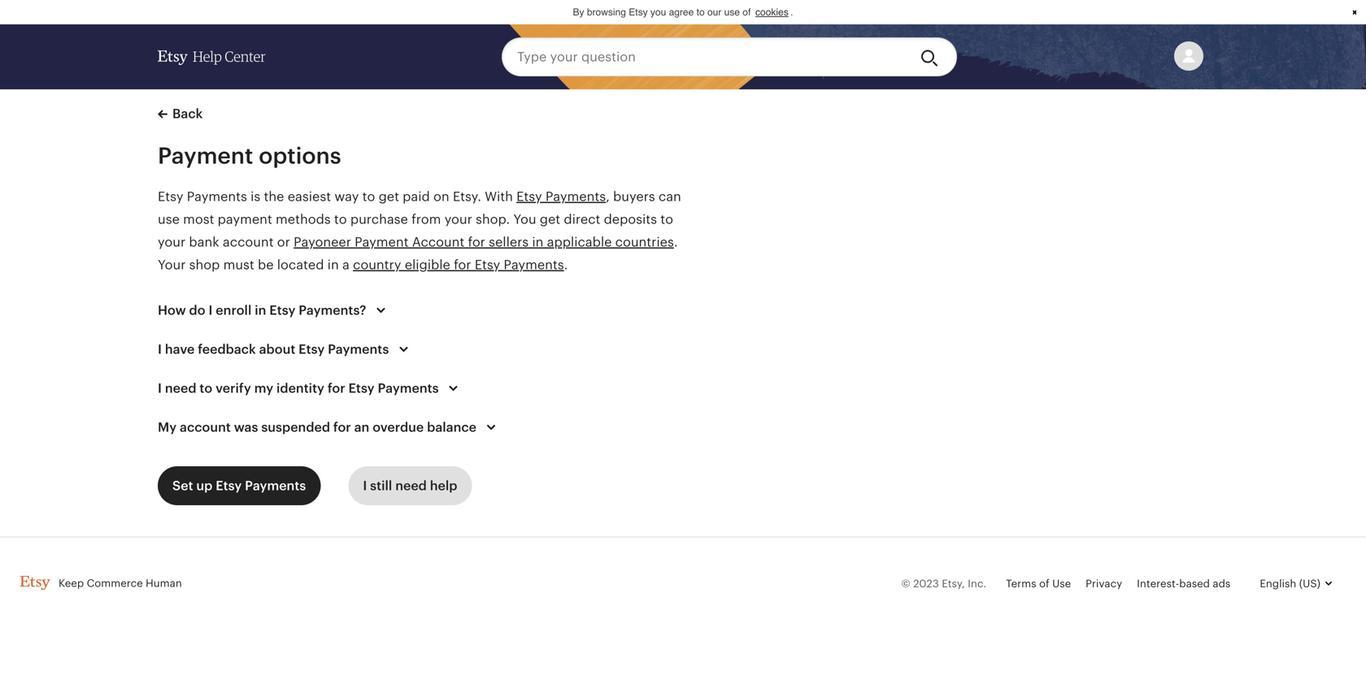Task type: describe. For each thing, give the bounding box(es) containing it.
payments?
[[299, 303, 366, 318]]

etsy image
[[158, 50, 188, 65]]

. inside cookie consent "dialog"
[[791, 7, 793, 18]]

inc.
[[968, 578, 987, 590]]

purchase
[[350, 212, 408, 227]]

shop.
[[476, 212, 510, 227]]

way
[[335, 189, 359, 204]]

cookies link
[[754, 5, 791, 20]]

to inside dropdown button
[[200, 381, 212, 396]]

help center link
[[158, 34, 266, 80]]

help center
[[193, 49, 266, 65]]

1 vertical spatial your
[[158, 235, 186, 250]]

payoneer payment account for sellers in applicable countries link
[[294, 235, 674, 250]]

balance
[[427, 420, 477, 435]]

an
[[354, 420, 369, 435]]

payoneer payment account for sellers in applicable countries
[[294, 235, 674, 250]]

how do i enroll in etsy payments?
[[158, 303, 366, 318]]

terms of use link
[[1006, 578, 1071, 590]]

payoneer
[[294, 235, 351, 250]]

english (us) button
[[1245, 565, 1347, 604]]

i for i still need help
[[363, 479, 367, 494]]

© 2023 etsy, inc. link
[[901, 578, 987, 590]]

enroll
[[216, 303, 252, 318]]

verify
[[216, 381, 251, 396]]

etsy down payoneer payment account for sellers in applicable countries on the top of the page
[[475, 258, 500, 272]]

i still need help link
[[348, 467, 472, 506]]

still
[[370, 479, 392, 494]]

etsy,
[[942, 578, 965, 590]]

by
[[573, 7, 584, 18]]

2 horizontal spatial in
[[532, 235, 544, 250]]

how
[[158, 303, 186, 318]]

terms
[[1006, 578, 1037, 590]]

keep
[[59, 578, 84, 590]]

etsy right about
[[299, 342, 325, 357]]

suspended
[[261, 420, 330, 435]]

a
[[342, 258, 350, 272]]

shop
[[189, 258, 220, 272]]

english
[[1260, 578, 1297, 590]]

my account was suspended for an overdue balance
[[158, 420, 477, 435]]

center
[[225, 49, 266, 65]]

with
[[485, 189, 513, 204]]

to down can
[[661, 212, 673, 227]]

need inside the i need to verify my identity for etsy payments dropdown button
[[165, 381, 196, 396]]

. your shop must be located in a
[[158, 235, 678, 272]]

cookie consent dialog
[[0, 0, 1366, 24]]

©
[[901, 578, 911, 590]]

human
[[146, 578, 182, 590]]

browsing
[[587, 7, 626, 18]]

do
[[189, 303, 205, 318]]

. inside . your shop must be located in a
[[674, 235, 678, 250]]

i need to verify my identity for etsy payments button
[[143, 369, 478, 408]]

applicable
[[547, 235, 612, 250]]

payments down sellers
[[504, 258, 564, 272]]

etsy up an
[[348, 381, 375, 396]]

commerce
[[87, 578, 143, 590]]

set
[[172, 479, 193, 494]]

easiest
[[288, 189, 331, 204]]

etsy.
[[453, 189, 481, 204]]

payments down suspended
[[245, 479, 306, 494]]

agree
[[669, 7, 694, 18]]

paid
[[403, 189, 430, 204]]

1 horizontal spatial payment
[[355, 235, 409, 250]]

must
[[223, 258, 254, 272]]

your
[[158, 258, 186, 272]]

1 horizontal spatial of
[[1039, 578, 1050, 590]]

from
[[412, 212, 441, 227]]

payments up "most"
[[187, 189, 247, 204]]

payments up overdue
[[378, 381, 439, 396]]

feedback
[[198, 342, 256, 357]]

etsy up "most"
[[158, 189, 183, 204]]

located
[[277, 258, 324, 272]]

on
[[433, 189, 449, 204]]

i need to verify my identity for etsy payments
[[158, 381, 439, 396]]

Type your question search field
[[502, 37, 908, 76]]

my
[[158, 420, 177, 435]]

0 horizontal spatial payment
[[158, 143, 253, 169]]

deposits
[[604, 212, 657, 227]]

i for i need to verify my identity for etsy payments
[[158, 381, 162, 396]]

in inside . your shop must be located in a
[[327, 258, 339, 272]]

was
[[234, 420, 258, 435]]

for right the identity
[[328, 381, 345, 396]]

to down way
[[334, 212, 347, 227]]

be
[[258, 258, 274, 272]]

you
[[651, 7, 666, 18]]

2023
[[913, 578, 939, 590]]

0 horizontal spatial get
[[379, 189, 399, 204]]

help
[[193, 49, 222, 65]]

back link
[[158, 104, 203, 124]]

can
[[659, 189, 681, 204]]

etsy payments link
[[517, 189, 606, 204]]



Task type: vqa. For each thing, say whether or not it's contained in the screenshot.
the by inside the You can remove "Everywhere else" by clicking the trash can icon on its right side in the listing's
no



Task type: locate. For each thing, give the bounding box(es) containing it.
1 vertical spatial account
[[180, 420, 231, 435]]

for left an
[[333, 420, 351, 435]]

1 vertical spatial use
[[158, 212, 180, 227]]

payment down "back" at the top left of the page
[[158, 143, 253, 169]]

i still need help
[[363, 479, 457, 494]]

identity
[[276, 381, 324, 396]]

i for i have feedback about etsy payments
[[158, 342, 162, 357]]

etsy up i have feedback about etsy payments dropdown button
[[269, 303, 296, 318]]

is
[[251, 189, 260, 204]]

cookies
[[756, 7, 789, 18]]

interest-based ads
[[1137, 578, 1231, 590]]

by browsing etsy you agree to our use of cookies .
[[573, 7, 793, 18]]

direct
[[564, 212, 600, 227]]

need right still at the left
[[395, 479, 427, 494]]

terms of use
[[1006, 578, 1071, 590]]

set up etsy payments link
[[158, 467, 321, 506]]

0 vertical spatial of
[[743, 7, 751, 18]]

your down etsy.
[[445, 212, 472, 227]]

country eligible for etsy payments .
[[353, 258, 571, 272]]

to right way
[[362, 189, 375, 204]]

1 vertical spatial payment
[[355, 235, 409, 250]]

0 vertical spatial in
[[532, 235, 544, 250]]

my
[[254, 381, 273, 396]]

for down payoneer payment account for sellers in applicable countries link on the left
[[454, 258, 471, 272]]

.
[[791, 7, 793, 18], [674, 235, 678, 250], [564, 258, 568, 272]]

our
[[707, 7, 722, 18]]

0 horizontal spatial .
[[564, 258, 568, 272]]

to inside cookie consent "dialog"
[[697, 7, 705, 18]]

0 vertical spatial need
[[165, 381, 196, 396]]

of left cookies at the top of the page
[[743, 7, 751, 18]]

my account was suspended for an overdue balance button
[[143, 408, 516, 447]]

account right my
[[180, 420, 231, 435]]

get right you
[[540, 212, 560, 227]]

for up country eligible for etsy payments . at left
[[468, 235, 485, 250]]

etsy inside dropdown button
[[269, 303, 296, 318]]

eligible
[[405, 258, 450, 272]]

country eligible for etsy payments link
[[353, 258, 564, 272]]

up
[[196, 479, 213, 494]]

bank
[[189, 235, 219, 250]]

you
[[513, 212, 536, 227]]

0 vertical spatial use
[[724, 7, 740, 18]]

account down payment
[[223, 235, 274, 250]]

set up etsy payments
[[172, 479, 306, 494]]

get inside , buyers can use most payment methods to purchase from your shop. you get direct deposits to your bank account or
[[540, 212, 560, 227]]

1 vertical spatial of
[[1039, 578, 1050, 590]]

or
[[277, 235, 290, 250]]

1 vertical spatial get
[[540, 212, 560, 227]]

etsy left you
[[629, 7, 648, 18]]

of
[[743, 7, 751, 18], [1039, 578, 1050, 590]]

payments
[[187, 189, 247, 204], [546, 189, 606, 204], [504, 258, 564, 272], [328, 342, 389, 357], [378, 381, 439, 396], [245, 479, 306, 494]]

. down can
[[674, 235, 678, 250]]

i left still at the left
[[363, 479, 367, 494]]

payments down the payments?
[[328, 342, 389, 357]]

of left use
[[1039, 578, 1050, 590]]

use
[[1052, 578, 1071, 590]]

i have feedback about etsy payments button
[[143, 330, 428, 369]]

0 horizontal spatial use
[[158, 212, 180, 227]]

1 vertical spatial need
[[395, 479, 427, 494]]

i left have
[[158, 342, 162, 357]]

countries
[[615, 235, 674, 250]]

None search field
[[502, 37, 957, 76]]

need down have
[[165, 381, 196, 396]]

2 horizontal spatial .
[[791, 7, 793, 18]]

payment down purchase
[[355, 235, 409, 250]]

payment options
[[158, 143, 341, 169]]

need inside i still need help link
[[395, 479, 427, 494]]

use inside cookie consent "dialog"
[[724, 7, 740, 18]]

2 vertical spatial .
[[564, 258, 568, 272]]

in down you
[[532, 235, 544, 250]]

etsy right up at the bottom of the page
[[216, 479, 242, 494]]

interest-
[[1137, 578, 1179, 590]]

1 horizontal spatial get
[[540, 212, 560, 227]]

1 vertical spatial in
[[327, 258, 339, 272]]

0 horizontal spatial need
[[165, 381, 196, 396]]

in inside how do i enroll in etsy payments? dropdown button
[[255, 303, 266, 318]]

0 vertical spatial account
[[223, 235, 274, 250]]

how do i enroll in etsy payments? button
[[143, 291, 405, 330]]

methods
[[276, 212, 331, 227]]

etsy payments is the easiest way to get paid on etsy. with etsy payments
[[158, 189, 606, 204]]

0 horizontal spatial your
[[158, 235, 186, 250]]

have
[[165, 342, 195, 357]]

most
[[183, 212, 214, 227]]

1 horizontal spatial your
[[445, 212, 472, 227]]

account
[[223, 235, 274, 250], [180, 420, 231, 435]]

i
[[209, 303, 213, 318], [158, 342, 162, 357], [158, 381, 162, 396], [363, 479, 367, 494]]

1 horizontal spatial .
[[674, 235, 678, 250]]

buyers
[[613, 189, 655, 204]]

the
[[264, 189, 284, 204]]

payment
[[158, 143, 253, 169], [355, 235, 409, 250]]

in right enroll at the top left of the page
[[255, 303, 266, 318]]

help
[[430, 479, 457, 494]]

i up my
[[158, 381, 162, 396]]

get up purchase
[[379, 189, 399, 204]]

. down applicable at the left top of page
[[564, 258, 568, 272]]

to left our
[[697, 7, 705, 18]]

etsy inside cookie consent "dialog"
[[629, 7, 648, 18]]

0 vertical spatial .
[[791, 7, 793, 18]]

© 2023 etsy, inc.
[[901, 578, 987, 590]]

to left verify at the left bottom of the page
[[200, 381, 212, 396]]

. right cookies at the top of the page
[[791, 7, 793, 18]]

english (us)
[[1260, 578, 1321, 590]]

i have feedback about etsy payments
[[158, 342, 389, 357]]

in left a at the left of the page
[[327, 258, 339, 272]]

etsy image
[[20, 576, 50, 591]]

privacy
[[1086, 578, 1122, 590]]

your up your
[[158, 235, 186, 250]]

account inside dropdown button
[[180, 420, 231, 435]]

in
[[532, 235, 544, 250], [327, 258, 339, 272], [255, 303, 266, 318]]

privacy link
[[1086, 578, 1122, 590]]

account inside , buyers can use most payment methods to purchase from your shop. you get direct deposits to your bank account or
[[223, 235, 274, 250]]

of inside cookie consent "dialog"
[[743, 7, 751, 18]]

payments up direct on the left top
[[546, 189, 606, 204]]

back
[[172, 107, 203, 121]]

country
[[353, 258, 401, 272]]

etsy up you
[[517, 189, 542, 204]]

1 vertical spatial .
[[674, 235, 678, 250]]

0 vertical spatial get
[[379, 189, 399, 204]]

sellers
[[489, 235, 529, 250]]

account
[[412, 235, 465, 250]]

2 vertical spatial in
[[255, 303, 266, 318]]

interest-based ads link
[[1137, 578, 1231, 590]]

ads
[[1213, 578, 1231, 590]]

0 horizontal spatial of
[[743, 7, 751, 18]]

use right our
[[724, 7, 740, 18]]

i inside dropdown button
[[209, 303, 213, 318]]

, buyers can use most payment methods to purchase from your shop. you get direct deposits to your bank account or
[[158, 189, 681, 250]]

,
[[606, 189, 610, 204]]

i right do
[[209, 303, 213, 318]]

1 horizontal spatial need
[[395, 479, 427, 494]]

1 horizontal spatial use
[[724, 7, 740, 18]]

for
[[468, 235, 485, 250], [454, 258, 471, 272], [328, 381, 345, 396], [333, 420, 351, 435]]

0 vertical spatial payment
[[158, 143, 253, 169]]

about
[[259, 342, 295, 357]]

1 horizontal spatial in
[[327, 258, 339, 272]]

keep commerce human
[[59, 578, 182, 590]]

0 vertical spatial your
[[445, 212, 472, 227]]

use inside , buyers can use most payment methods to purchase from your shop. you get direct deposits to your bank account or
[[158, 212, 180, 227]]

0 horizontal spatial in
[[255, 303, 266, 318]]

(us)
[[1299, 578, 1321, 590]]

use left "most"
[[158, 212, 180, 227]]



